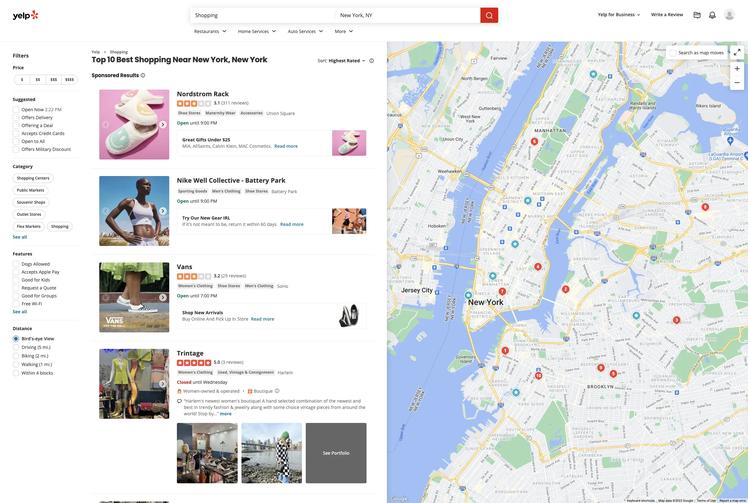 Task type: locate. For each thing, give the bounding box(es) containing it.
see up distance on the bottom left of page
[[13, 309, 20, 315]]

None field
[[195, 12, 330, 19], [340, 12, 475, 19]]

1 vertical spatial women's clothing
[[178, 370, 213, 375]]

error
[[739, 500, 746, 503]]

see all button down free
[[13, 309, 27, 315]]

0 vertical spatial next image
[[159, 121, 167, 129]]

0 vertical spatial map
[[700, 49, 709, 56]]

blocks
[[40, 370, 53, 376]]

uni 28 image
[[496, 286, 509, 298]]

until down sporting goods link
[[190, 198, 199, 204]]

a left "deal"
[[40, 122, 42, 129]]

yelp left business
[[598, 12, 607, 18]]

vans
[[177, 263, 192, 272]]

open up shop
[[177, 293, 189, 299]]

1 horizontal spatial men's clothing link
[[244, 283, 275, 289]]

9:00 for rack
[[200, 120, 209, 126]]

0 vertical spatial offers
[[22, 115, 35, 121]]

1 vertical spatial all
[[22, 309, 27, 315]]

0 vertical spatial mi.)
[[43, 345, 50, 351]]

1 none field from the left
[[195, 12, 330, 19]]

notifications image
[[709, 11, 716, 19]]

24 chevron down v2 image inside auto services link
[[317, 27, 325, 35]]

map data ©2023 google
[[658, 500, 693, 503]]

top
[[92, 55, 106, 65]]

poetry of material things image
[[528, 136, 541, 148]]

open up great
[[177, 120, 189, 126]]

1 horizontal spatial the
[[359, 405, 365, 411]]

discount
[[52, 146, 71, 152]]

2 women's clothing from the top
[[178, 370, 213, 375]]

trintage link
[[177, 349, 204, 358]]

markets for public markets
[[29, 188, 44, 193]]

markets inside button
[[25, 224, 40, 229]]

services for auto services
[[299, 28, 316, 34]]

1 next image from the top
[[159, 121, 167, 129]]

see portfolio
[[323, 451, 349, 457]]

24 chevron down v2 image right restaurants at left
[[220, 27, 228, 35]]

more right store
[[263, 316, 274, 322]]

0 vertical spatial men's
[[212, 189, 223, 194]]

1 women's clothing from the top
[[178, 283, 213, 289]]

shoe stores link left battery park
[[244, 188, 269, 195]]

1 horizontal spatial park
[[288, 189, 297, 195]]

3.1 star rating image
[[177, 100, 211, 107]]

16 women owned v2 image
[[177, 389, 182, 394]]

0 horizontal spatial &
[[216, 388, 219, 394]]

reviews) right (29
[[229, 273, 246, 279]]

yelp inside yelp for business button
[[598, 12, 607, 18]]

the down and
[[359, 405, 365, 411]]

new
[[192, 55, 209, 65], [232, 55, 248, 65], [200, 215, 210, 221], [194, 310, 204, 316]]

slideshow element
[[99, 90, 169, 160], [99, 176, 169, 246], [99, 263, 169, 333], [99, 349, 169, 419]]

search image
[[485, 12, 493, 19]]

& down women's
[[230, 405, 234, 411]]

open until 9:00 pm down sporting goods link
[[177, 198, 217, 204]]

men's down the collective
[[212, 189, 223, 194]]

$$$ button
[[46, 75, 61, 85]]

until up women- in the left bottom of the page
[[193, 380, 202, 386]]

2 services from the left
[[299, 28, 316, 34]]

women's down 3.2 star rating image
[[178, 283, 196, 289]]

services right home
[[252, 28, 269, 34]]

2 next image from the top
[[159, 294, 167, 302]]

2 all from the top
[[22, 309, 27, 315]]

2 vertical spatial shoe
[[218, 283, 227, 289]]

1 horizontal spatial yelp
[[598, 12, 607, 18]]

walking
[[22, 362, 38, 368]]

results
[[120, 72, 139, 79]]

goods
[[195, 189, 207, 194]]

see for category
[[13, 234, 20, 240]]

info icon image
[[275, 389, 280, 394], [275, 389, 280, 394]]

16 chevron down v2 image left 16 info v2 icon
[[361, 58, 366, 63]]

men's for men's clothing link to the right
[[245, 283, 256, 289]]

1 vertical spatial good
[[22, 293, 33, 299]]

women's clothing for trintage
[[178, 370, 213, 375]]

women's for trintage
[[178, 370, 196, 375]]

1 newest from the left
[[205, 398, 220, 404]]

0 vertical spatial 9:00
[[200, 120, 209, 126]]

good up request
[[22, 277, 33, 283]]

pay
[[52, 269, 59, 275]]

mi.)
[[43, 345, 50, 351], [40, 353, 48, 359], [44, 362, 52, 368]]

0 vertical spatial next image
[[159, 208, 167, 215]]

accepts down dogs
[[22, 269, 38, 275]]

2 vertical spatial shoe stores
[[218, 283, 240, 289]]

1 24 chevron down v2 image from the left
[[220, 27, 228, 35]]

battery
[[245, 176, 269, 185], [272, 189, 287, 195]]

mac
[[239, 143, 248, 149]]

days.
[[267, 222, 278, 228]]

2 vertical spatial shoe stores button
[[216, 283, 241, 289]]

the
[[329, 398, 336, 404], [359, 405, 365, 411]]

pm
[[55, 107, 62, 113], [210, 120, 217, 126], [210, 198, 217, 204], [210, 293, 217, 299]]

from
[[331, 405, 341, 411]]

accessories link
[[239, 110, 264, 116]]

trintage image inside map region
[[587, 68, 600, 81]]

men's clothing for the top men's clothing link
[[212, 189, 240, 194]]

within
[[247, 222, 260, 228]]

shoe stores button down 3.2 (29 reviews) at the bottom left of page
[[216, 283, 241, 289]]

0 vertical spatial women's clothing
[[178, 283, 213, 289]]

None search field
[[190, 8, 499, 23]]

home
[[238, 28, 251, 34]]

0 vertical spatial women's clothing link
[[177, 283, 214, 289]]

2 women's from the top
[[178, 370, 196, 375]]

1 vertical spatial for
[[34, 277, 40, 283]]

1 horizontal spatial to
[[216, 222, 220, 228]]

1 horizontal spatial shoe
[[218, 283, 227, 289]]

services right auto
[[299, 28, 316, 34]]

1 see all button from the top
[[13, 234, 27, 240]]

women's clothing link down 5 star rating image
[[177, 370, 214, 376]]

women's clothing down 5 star rating image
[[178, 370, 213, 375]]

& down 'wednesday'
[[216, 388, 219, 394]]

mi.) right (5
[[43, 345, 50, 351]]

pm right 2:22
[[55, 107, 62, 113]]

1 vertical spatial see all
[[13, 309, 27, 315]]

vintage
[[229, 370, 244, 375]]

1 horizontal spatial map
[[732, 500, 739, 503]]

mi.) for walking (1 mi.)
[[44, 362, 52, 368]]

shoe stores down 3.2 (29 reviews) at the bottom left of page
[[218, 283, 240, 289]]

reviews) for vans
[[229, 273, 246, 279]]

2 horizontal spatial shoe stores button
[[244, 188, 269, 195]]

the up from
[[329, 398, 336, 404]]

0 horizontal spatial the
[[329, 398, 336, 404]]

reviews) for nordstrom rack
[[231, 100, 248, 106]]

2 accepts from the top
[[22, 269, 38, 275]]

good for good for groups
[[22, 293, 33, 299]]

yelp left 16 chevron right v2 icon
[[92, 49, 100, 55]]

0 vertical spatial shoe stores
[[178, 110, 200, 116]]

irl
[[223, 215, 230, 221]]

3.2
[[214, 273, 220, 279]]

stores left battery park
[[256, 189, 268, 194]]

1 horizontal spatial &
[[230, 405, 234, 411]]

see all down free
[[13, 309, 27, 315]]

all down flea
[[22, 234, 27, 240]]

a right report in the bottom of the page
[[730, 500, 732, 503]]

read right cosmetics.
[[274, 143, 285, 149]]

0 vertical spatial &
[[245, 370, 248, 375]]

map region
[[327, 0, 748, 504]]

to left all
[[34, 138, 38, 144]]

men's clothing for men's clothing link to the right
[[245, 283, 273, 289]]

map for moves
[[700, 49, 709, 56]]

suggested
[[13, 96, 35, 102]]

mi.) right (1 on the left of page
[[44, 362, 52, 368]]

shoe down 3.1 star rating image
[[178, 110, 187, 116]]

markets right flea
[[25, 224, 40, 229]]

yelp for 'yelp' link
[[92, 49, 100, 55]]

0 vertical spatial men's clothing button
[[211, 188, 242, 195]]

for for kids
[[34, 277, 40, 283]]

bird's-eye view
[[22, 336, 54, 342]]

2 next image from the top
[[159, 381, 167, 388]]

maternity
[[206, 110, 225, 116]]

-
[[241, 176, 244, 185]]

24 chevron down v2 image left auto
[[270, 27, 278, 35]]

closed
[[177, 380, 192, 386]]

& right vintage
[[245, 370, 248, 375]]

Find text field
[[195, 12, 330, 19]]

military
[[36, 146, 51, 152]]

1 vertical spatial markets
[[25, 224, 40, 229]]

read for nordstrom rack
[[274, 143, 285, 149]]

0 vertical spatial open until 9:00 pm
[[177, 120, 217, 126]]

1 vertical spatial map
[[732, 500, 739, 503]]

1thirty9 image
[[499, 345, 511, 358]]

sporting
[[178, 189, 194, 194]]

terms of use link
[[697, 500, 716, 503]]

shoe stores for bottom shoe stores link's shoe stores button
[[218, 283, 240, 289]]

next image left closed
[[159, 381, 167, 388]]

online
[[191, 316, 205, 322]]

24 chevron down v2 image
[[220, 27, 228, 35], [270, 27, 278, 35], [317, 27, 325, 35]]

business
[[616, 12, 635, 18]]

0 vertical spatial the
[[329, 398, 336, 404]]

women's clothing
[[178, 283, 213, 289], [178, 370, 213, 375]]

open until 9:00 pm
[[177, 120, 217, 126], [177, 198, 217, 204]]

0 vertical spatial men's clothing link
[[211, 188, 242, 195]]

1 vertical spatial men's
[[245, 283, 256, 289]]

24 chevron down v2 image inside restaurants link
[[220, 27, 228, 35]]

women's clothing button for trintage
[[177, 370, 214, 376]]

park
[[271, 176, 285, 185], [288, 189, 297, 195]]

1 horizontal spatial of
[[707, 500, 710, 503]]

shopping link
[[110, 49, 128, 55]]

accepts
[[22, 130, 38, 136], [22, 269, 38, 275]]

1 vertical spatial see
[[13, 309, 20, 315]]

souvenir shops
[[17, 200, 45, 205]]

1 horizontal spatial trintage image
[[587, 68, 600, 81]]

0 vertical spatial all
[[22, 234, 27, 240]]

all for features
[[22, 309, 27, 315]]

more inside shop new arrivals buy online and pick up in store read more
[[263, 316, 274, 322]]

1 next image from the top
[[159, 208, 167, 215]]

16 chevron down v2 image for highest rated
[[361, 58, 366, 63]]

trintage image
[[587, 68, 600, 81], [99, 349, 169, 419]]

price group
[[13, 65, 79, 86]]

calvin
[[212, 143, 225, 149]]

1 vertical spatial women's clothing button
[[177, 370, 214, 376]]

2 previous image from the top
[[102, 208, 109, 215]]

24 chevron down v2 image for auto services
[[317, 27, 325, 35]]

map for error
[[732, 500, 739, 503]]

9:00 down the goods
[[200, 198, 209, 204]]

next image
[[159, 208, 167, 215], [159, 381, 167, 388]]

1 offers from the top
[[22, 115, 35, 121]]

google
[[683, 500, 693, 503]]

24 chevron down v2 image for restaurants
[[220, 27, 228, 35]]

keyboard shortcuts
[[627, 500, 655, 503]]

next image for trintage
[[159, 381, 167, 388]]

1 all from the top
[[22, 234, 27, 240]]

accepts down "offering" at the top of page
[[22, 130, 38, 136]]

open down sporting
[[177, 198, 189, 204]]

1 vertical spatial trintage image
[[99, 349, 169, 419]]

& inside button
[[245, 370, 248, 375]]

within
[[22, 370, 35, 376]]

4 slideshow element from the top
[[99, 349, 169, 419]]

shoe stores for the right shoe stores link's shoe stores button
[[245, 189, 268, 194]]

shoe stores button
[[177, 110, 202, 116], [244, 188, 269, 195], [216, 283, 241, 289]]

women's clothing down 3.2 star rating image
[[178, 283, 213, 289]]

stores
[[188, 110, 200, 116], [256, 189, 268, 194], [30, 212, 41, 217], [228, 283, 240, 289]]

1 horizontal spatial shoe stores
[[218, 283, 240, 289]]

shoe down (29
[[218, 283, 227, 289]]

2 slideshow element from the top
[[99, 176, 169, 246]]

2 9:00 from the top
[[200, 198, 209, 204]]

new up online
[[194, 310, 204, 316]]

slideshow element for trintage
[[99, 349, 169, 419]]

trintage
[[177, 349, 204, 358]]

combination
[[296, 398, 322, 404]]

2 offers from the top
[[22, 146, 35, 152]]

outlet stores button
[[13, 210, 45, 220]]

0 vertical spatial shoe
[[178, 110, 187, 116]]

0 horizontal spatial 24 chevron down v2 image
[[220, 27, 228, 35]]

1 horizontal spatial newest
[[337, 398, 352, 404]]

2 24 chevron down v2 image from the left
[[270, 27, 278, 35]]

stores down 3.2 (29 reviews) at the bottom left of page
[[228, 283, 240, 289]]

and
[[206, 316, 214, 322]]

& inside "harlem's newest women's boutique! a hand selected combination of the newest and best in trendy fashion & jewelry along with some choice vintage pieces from around the world! stop by…"
[[230, 405, 234, 411]]

open until 9:00 pm up gifts
[[177, 120, 217, 126]]

1 vertical spatial reviews)
[[229, 273, 246, 279]]

1 vertical spatial men's clothing button
[[244, 283, 275, 289]]

2 horizontal spatial 24 chevron down v2 image
[[317, 27, 325, 35]]

slideshow element for nordstrom rack
[[99, 90, 169, 160]]

operated
[[221, 388, 240, 394]]

shoe stores link down 3.1 star rating image
[[177, 110, 202, 116]]

1 vertical spatial accepts
[[22, 269, 38, 275]]

3.1 (311 reviews)
[[214, 100, 248, 106]]

shoe stores link
[[177, 110, 202, 116], [244, 188, 269, 195], [216, 283, 241, 289]]

16 info v2 image
[[140, 73, 145, 78]]

2 women's clothing button from the top
[[177, 370, 214, 376]]

group
[[730, 62, 744, 90], [11, 96, 79, 155], [11, 164, 79, 241], [11, 251, 79, 315]]

2 vertical spatial shoe stores link
[[216, 283, 241, 289]]

to left be,
[[216, 222, 220, 228]]

men's clothing left "soho"
[[245, 283, 273, 289]]

0 horizontal spatial 16 chevron down v2 image
[[361, 58, 366, 63]]

1 previous image from the top
[[102, 121, 109, 129]]

markets inside "button"
[[29, 188, 44, 193]]

0 vertical spatial of
[[324, 398, 328, 404]]

1 accepts from the top
[[22, 130, 38, 136]]

& for vintage
[[245, 370, 248, 375]]

mi.) right the (2
[[40, 353, 48, 359]]

collective
[[209, 176, 240, 185]]

16 chevron down v2 image right business
[[636, 12, 641, 17]]

0 vertical spatial women's clothing button
[[177, 283, 214, 289]]

1 vertical spatial shoe stores link
[[244, 188, 269, 195]]

men's clothing button down the collective
[[211, 188, 242, 195]]

16 chevron down v2 image
[[636, 12, 641, 17], [361, 58, 366, 63]]

16 chevron down v2 image inside highest rated dropdown button
[[361, 58, 366, 63]]

0 vertical spatial yelp
[[598, 12, 607, 18]]

open for nike well collective - battery park
[[177, 198, 189, 204]]

pm for nordstrom rack
[[210, 120, 217, 126]]

1 horizontal spatial 24 chevron down v2 image
[[270, 27, 278, 35]]

9:00
[[200, 120, 209, 126], [200, 198, 209, 204]]

read inside great gifts under $25 mia, allsaints, calvin klein, mac cosmetics. read more
[[274, 143, 285, 149]]

1 vertical spatial shoe
[[245, 189, 255, 194]]

2 open until 9:00 pm from the top
[[177, 198, 217, 204]]

women's
[[221, 398, 240, 404]]

pm right the 7:00
[[210, 293, 217, 299]]

1 vertical spatial yelp
[[92, 49, 100, 55]]

top 10 best shopping near new york, new york
[[92, 55, 267, 65]]

1 vertical spatial next image
[[159, 294, 167, 302]]

&
[[245, 370, 248, 375], [216, 388, 219, 394], [230, 405, 234, 411]]

0 vertical spatial previous image
[[102, 121, 109, 129]]

highest rated
[[329, 58, 360, 64]]

moves
[[710, 49, 724, 56]]

0 vertical spatial women's
[[178, 283, 196, 289]]

1 vertical spatial to
[[216, 222, 220, 228]]

2 vertical spatial mi.)
[[44, 362, 52, 368]]

1 horizontal spatial shoe stores button
[[216, 283, 241, 289]]

all
[[22, 234, 27, 240], [22, 309, 27, 315]]

shopping up 16 info v2 image
[[134, 55, 171, 65]]

5 star rating image
[[177, 360, 211, 366]]

1 vertical spatial offers
[[22, 146, 35, 152]]

world!
[[184, 411, 197, 417]]

& for owned
[[216, 388, 219, 394]]

nike well collective - battery park image
[[462, 290, 475, 302]]

a for deal
[[40, 122, 42, 129]]

1 vertical spatial mi.)
[[40, 353, 48, 359]]

women's clothing button down 3.2 star rating image
[[177, 283, 214, 289]]

0 horizontal spatial map
[[700, 49, 709, 56]]

next image
[[159, 121, 167, 129], [159, 294, 167, 302]]

wear
[[226, 110, 236, 116]]

a up good for groups
[[40, 285, 42, 291]]

of left use
[[707, 500, 710, 503]]

newest up trendy
[[205, 398, 220, 404]]

1 women's from the top
[[178, 283, 196, 289]]

read inside shop new arrivals buy online and pick up in store read more
[[251, 316, 262, 322]]

previous image
[[102, 294, 109, 302]]

2 see all from the top
[[13, 309, 27, 315]]

see for features
[[13, 309, 20, 315]]

0 vertical spatial park
[[271, 176, 285, 185]]

a for review
[[664, 12, 667, 18]]

2 good from the top
[[22, 293, 33, 299]]

shoe stores button for bottom shoe stores link
[[216, 283, 241, 289]]

24 chevron down v2 image right "auto services"
[[317, 27, 325, 35]]

more inside try our new gear irl if it's not meant to be, return it within 60 days. read more
[[292, 222, 304, 228]]

men's clothing down the collective
[[212, 189, 240, 194]]

pm down maternity
[[210, 120, 217, 126]]

3 slideshow element from the top
[[99, 263, 169, 333]]

1 good from the top
[[22, 277, 33, 283]]

1 services from the left
[[252, 28, 269, 34]]

portfolio
[[332, 451, 349, 457]]

1 women's clothing link from the top
[[177, 283, 214, 289]]

until left the 7:00
[[190, 293, 199, 299]]

see down flea
[[13, 234, 20, 240]]

cosmetics.
[[249, 143, 272, 149]]

0 vertical spatial 16 chevron down v2 image
[[636, 12, 641, 17]]

0 horizontal spatial men's clothing button
[[211, 188, 242, 195]]

user actions element
[[593, 8, 744, 47]]

2 women's clothing link from the top
[[177, 370, 214, 376]]

1 vertical spatial previous image
[[102, 208, 109, 215]]

lovewild design image
[[532, 261, 544, 274]]

women's clothing link down 3.2 star rating image
[[177, 283, 214, 289]]

1 women's clothing button from the top
[[177, 283, 214, 289]]

1 horizontal spatial 16 chevron down v2 image
[[636, 12, 641, 17]]

shoe down "nike well collective - battery park" link
[[245, 189, 255, 194]]

0 horizontal spatial services
[[252, 28, 269, 34]]

reviews) up vintage
[[226, 360, 243, 366]]

2 see all button from the top
[[13, 309, 27, 315]]

reviews) up wear
[[231, 100, 248, 106]]

1 see all from the top
[[13, 234, 27, 240]]

dollar mart 99 cent store image
[[699, 201, 712, 214]]

see all button
[[13, 234, 27, 240], [13, 309, 27, 315]]

1 vertical spatial read
[[280, 222, 291, 228]]

see all button down flea
[[13, 234, 27, 240]]

for up request a quote
[[34, 277, 40, 283]]

yelp
[[598, 12, 607, 18], [92, 49, 100, 55]]

1 slideshow element from the top
[[99, 90, 169, 160]]

shoe for the right shoe stores link
[[245, 189, 255, 194]]

shopping right 16 chevron right v2 icon
[[110, 49, 128, 55]]

until up great
[[190, 120, 199, 126]]

2 horizontal spatial &
[[245, 370, 248, 375]]

nordstrom rack image
[[509, 238, 521, 251]]

1 vertical spatial next image
[[159, 381, 167, 388]]

0 horizontal spatial shoe stores link
[[177, 110, 202, 116]]

restaurants
[[194, 28, 219, 34]]

reviews) for trintage
[[226, 360, 243, 366]]

cards
[[52, 130, 64, 136]]

offers down open to all
[[22, 146, 35, 152]]

0 horizontal spatial men's clothing
[[212, 189, 240, 194]]

with
[[263, 405, 272, 411]]

offering a deal
[[22, 122, 53, 129]]

2 vertical spatial previous image
[[102, 381, 109, 388]]

stores inside group
[[30, 212, 41, 217]]

shoe for top shoe stores link
[[178, 110, 187, 116]]

24 chevron down v2 image inside home services link
[[270, 27, 278, 35]]

see all down flea
[[13, 234, 27, 240]]

rack
[[214, 90, 229, 98]]

union square
[[266, 110, 295, 116]]

0 vertical spatial markets
[[29, 188, 44, 193]]

0 horizontal spatial men's
[[212, 189, 223, 194]]

1 vertical spatial 9:00
[[200, 198, 209, 204]]

until for nike well collective - battery park
[[190, 198, 199, 204]]

group containing category
[[11, 164, 79, 241]]

1 vertical spatial &
[[216, 388, 219, 394]]

yelp for yelp for business
[[598, 12, 607, 18]]

map
[[658, 500, 665, 503]]

new inside shop new arrivals buy online and pick up in store read more
[[194, 310, 204, 316]]

stores right outlet
[[30, 212, 41, 217]]

open left all
[[22, 138, 33, 144]]

for left business
[[608, 12, 615, 18]]

0 horizontal spatial to
[[34, 138, 38, 144]]

1 open until 9:00 pm from the top
[[177, 120, 217, 126]]

0 vertical spatial see
[[13, 234, 20, 240]]

$
[[21, 77, 23, 82]]

sporting goods button
[[177, 188, 208, 195]]

a for quote
[[40, 285, 42, 291]]

2 newest from the left
[[337, 398, 352, 404]]

9:00 down maternity
[[200, 120, 209, 126]]

0 vertical spatial accepts
[[22, 130, 38, 136]]

men's down 3.2 (29 reviews) at the bottom left of page
[[245, 283, 256, 289]]

offers for offers military discount
[[22, 146, 35, 152]]

expand map image
[[733, 48, 741, 56]]

2 none field from the left
[[340, 12, 475, 19]]

a right write
[[664, 12, 667, 18]]

3 24 chevron down v2 image from the left
[[317, 27, 325, 35]]

2 vertical spatial read
[[251, 316, 262, 322]]

none field near
[[340, 12, 475, 19]]

1 9:00 from the top
[[200, 120, 209, 126]]

24 chevron down v2 image for home services
[[270, 27, 278, 35]]

read right days.
[[280, 222, 291, 228]]

cockpit usa image
[[521, 195, 534, 207]]

1 vertical spatial see all button
[[13, 309, 27, 315]]

around
[[342, 405, 357, 411]]

(311
[[221, 100, 230, 106]]

pm up gear
[[210, 198, 217, 204]]

(2
[[35, 353, 39, 359]]

previous image
[[102, 121, 109, 129], [102, 208, 109, 215], [102, 381, 109, 388]]

men's clothing button for the top men's clothing link
[[211, 188, 242, 195]]

pm inside group
[[55, 107, 62, 113]]

men's clothing button left "soho"
[[244, 283, 275, 289]]

read right store
[[251, 316, 262, 322]]

0 vertical spatial good
[[22, 277, 33, 283]]

nordstrom rack image
[[99, 90, 169, 160]]

shoe stores button for top shoe stores link
[[177, 110, 202, 116]]

women's up closed
[[178, 370, 196, 375]]

16 chevron right v2 image
[[102, 50, 107, 55]]

0 vertical spatial see all
[[13, 234, 27, 240]]

0 horizontal spatial battery
[[245, 176, 269, 185]]

more
[[286, 143, 298, 149], [292, 222, 304, 228], [263, 316, 274, 322], [220, 411, 232, 417]]

1 horizontal spatial men's clothing button
[[244, 283, 275, 289]]

projects image
[[693, 11, 701, 19]]

women's clothing button down 5 star rating image
[[177, 370, 214, 376]]

$$ button
[[30, 75, 46, 85]]

shoe
[[178, 110, 187, 116], [245, 189, 255, 194], [218, 283, 227, 289]]

all down free
[[22, 309, 27, 315]]

2 vertical spatial &
[[230, 405, 234, 411]]

for inside button
[[608, 12, 615, 18]]

16 chevron down v2 image inside yelp for business button
[[636, 12, 641, 17]]

0 horizontal spatial shoe stores button
[[177, 110, 202, 116]]

option group
[[11, 326, 79, 379]]



Task type: describe. For each thing, give the bounding box(es) containing it.
mi.) for biking (2 mi.)
[[40, 353, 48, 359]]

biking
[[22, 353, 34, 359]]

good for good for kids
[[22, 277, 33, 283]]

accepts for accepts apple pay
[[22, 269, 38, 275]]

used, vintage & consignment
[[218, 370, 274, 375]]

flea markets
[[17, 224, 40, 229]]

nike
[[177, 176, 192, 185]]

shoe stores button for the right shoe stores link
[[244, 188, 269, 195]]

zoom in image
[[733, 65, 741, 72]]

of inside "harlem's newest women's boutique! a hand selected combination of the newest and best in trendy fashion & jewelry along with some choice vintage pieces from around the world! stop by…"
[[324, 398, 328, 404]]

shops
[[34, 200, 45, 205]]

vintage
[[300, 405, 315, 411]]

vans image
[[486, 270, 499, 283]]

keyboard
[[627, 500, 640, 503]]

some
[[273, 405, 285, 411]]

accepts for accepts credit cards
[[22, 130, 38, 136]]

features
[[13, 251, 32, 257]]

highest rated button
[[329, 58, 366, 64]]

Near text field
[[340, 12, 475, 19]]

16 speech v2 image
[[177, 399, 182, 404]]

nike well collective - battery park image
[[99, 176, 169, 246]]

9:00 for well
[[200, 198, 209, 204]]

see all button for features
[[13, 309, 27, 315]]

used, vintage & consignment button
[[216, 370, 275, 376]]

see all for category
[[13, 234, 27, 240]]

report a map error
[[720, 500, 746, 503]]

(5
[[38, 345, 41, 351]]

read inside try our new gear irl if it's not meant to be, return it within 60 days. read more
[[280, 222, 291, 228]]

shop new arrivals buy online and pick up in store read more
[[182, 310, 274, 322]]

owned
[[201, 388, 215, 394]]

quote
[[43, 285, 56, 291]]

group containing features
[[11, 251, 79, 315]]

for for business
[[608, 12, 615, 18]]

16 chevron down v2 image for yelp for business
[[636, 12, 641, 17]]

see all button for category
[[13, 234, 27, 240]]

more down fashion
[[220, 411, 232, 417]]

shopping centers button
[[13, 174, 53, 183]]

allsaints,
[[193, 143, 211, 149]]

stop
[[198, 411, 208, 417]]

$$$$
[[65, 77, 74, 82]]

walking (1 mi.)
[[22, 362, 52, 368]]

previous image for nike
[[102, 208, 109, 215]]

offering
[[22, 122, 39, 129]]

buy
[[182, 316, 190, 322]]

clothing down the nike well collective - battery park
[[224, 189, 240, 194]]

open for nordstrom rack
[[177, 120, 189, 126]]

review
[[668, 12, 683, 18]]

women's clothing link for vans
[[177, 283, 214, 289]]

shoe for bottom shoe stores link
[[218, 283, 227, 289]]

use
[[710, 500, 716, 503]]

shortcuts
[[641, 500, 655, 503]]

rated
[[347, 58, 360, 64]]

bird's-
[[22, 336, 35, 342]]

women's clothing link for trintage
[[177, 370, 214, 376]]

mi.) for driving (5 mi.)
[[43, 345, 50, 351]]

slope vintage image
[[532, 370, 545, 383]]

open now 2:22 pm
[[22, 107, 62, 113]]

new inside try our new gear irl if it's not meant to be, return it within 60 days. read more
[[200, 215, 210, 221]]

sponsored results
[[92, 72, 139, 79]]

1 vertical spatial of
[[707, 500, 710, 503]]

$$$$ button
[[61, 75, 78, 85]]

women's clothing for vans
[[178, 283, 213, 289]]

1 vertical spatial park
[[288, 189, 297, 195]]

clothing left "soho"
[[257, 283, 273, 289]]

yelp link
[[92, 49, 100, 55]]

until for vans
[[190, 293, 199, 299]]

stores for outlet stores button
[[30, 212, 41, 217]]

clothing up closed until wednesday
[[197, 370, 213, 375]]

women's clothing button for vans
[[177, 283, 214, 289]]

write a review link
[[649, 9, 686, 21]]

our
[[191, 215, 199, 221]]

be,
[[221, 222, 227, 228]]

all for category
[[22, 234, 27, 240]]

new left york
[[232, 55, 248, 65]]

stores for the right shoe stores link's shoe stores button
[[256, 189, 268, 194]]

for for groups
[[34, 293, 40, 299]]

pick
[[216, 316, 224, 322]]

open down suggested
[[22, 107, 33, 113]]

report a map error link
[[720, 500, 746, 503]]

option group containing distance
[[11, 326, 79, 379]]

harlem
[[278, 370, 293, 376]]

until for nordstrom rack
[[190, 120, 199, 126]]

0 horizontal spatial park
[[271, 176, 285, 185]]

not
[[193, 222, 200, 228]]

sporting goods
[[178, 189, 207, 194]]

more link
[[220, 411, 232, 417]]

read for vans
[[251, 316, 262, 322]]

dogs allowed
[[22, 261, 50, 267]]

eye
[[35, 336, 43, 342]]

a for map
[[730, 500, 732, 503]]

search as map moves
[[679, 49, 724, 56]]

other people's clothes image
[[630, 310, 643, 323]]

shoe stores for top shoe stores link's shoe stores button
[[178, 110, 200, 116]]

2 horizontal spatial shoe stores link
[[244, 188, 269, 195]]

a
[[262, 398, 265, 404]]

"harlem's newest women's boutique! a hand selected combination of the newest and best in trendy fashion & jewelry along with some choice vintage pieces from around the world! stop by…"
[[184, 398, 365, 417]]

men's clothing button for men's clothing link to the right
[[244, 283, 275, 289]]

"harlem's
[[184, 398, 204, 404]]

7:00
[[200, 293, 209, 299]]

pm for nike well collective - battery park
[[210, 198, 217, 204]]

pm for vans
[[210, 293, 217, 299]]

0 vertical spatial shoe stores link
[[177, 110, 202, 116]]

christina o. image
[[724, 9, 735, 20]]

trendy
[[199, 405, 213, 411]]

kimera design image
[[510, 387, 522, 400]]

shopping right the flea markets
[[51, 224, 69, 229]]

near
[[173, 55, 191, 65]]

more inside great gifts under $25 mia, allsaints, calvin klein, mac cosmetics. read more
[[286, 143, 298, 149]]

previous image for nordstrom
[[102, 121, 109, 129]]

offers for offers delivery
[[22, 115, 35, 121]]

apple
[[39, 269, 51, 275]]

24 chevron down v2 image
[[347, 27, 355, 35]]

women's for vans
[[178, 283, 196, 289]]

arrivals
[[206, 310, 223, 316]]

16 info v2 image
[[369, 58, 374, 63]]

2 vertical spatial see
[[323, 451, 330, 457]]

16 boutique v2 image
[[247, 389, 252, 394]]

next image for vans
[[159, 294, 167, 302]]

google image
[[388, 495, 409, 504]]

slideshow element for vans
[[99, 263, 169, 333]]

souvenir shops button
[[13, 198, 49, 207]]

©2023
[[673, 500, 682, 503]]

vans link
[[177, 263, 192, 272]]

stores for bottom shoe stores link's shoe stores button
[[228, 283, 240, 289]]

vans image
[[99, 263, 169, 333]]

accessories
[[241, 110, 263, 116]]

slideshow element for nike well collective - battery park
[[99, 176, 169, 246]]

markets for flea markets
[[25, 224, 40, 229]]

best
[[116, 55, 133, 65]]

0 horizontal spatial trintage image
[[99, 349, 169, 419]]

business categories element
[[189, 23, 735, 41]]

centers
[[35, 176, 49, 181]]

store
[[237, 316, 248, 322]]

3.2 star rating image
[[177, 274, 211, 280]]

to inside try our new gear irl if it's not meant to be, return it within 60 days. read more
[[216, 222, 220, 228]]

nordstrom rack link
[[177, 90, 229, 98]]

battery park
[[272, 189, 297, 195]]

(29
[[221, 273, 228, 279]]

services for home services
[[252, 28, 269, 34]]

shopping down the category
[[17, 176, 34, 181]]

stay forever image
[[670, 314, 683, 327]]

public markets button
[[13, 186, 48, 195]]

0 vertical spatial battery
[[245, 176, 269, 185]]

$ button
[[14, 75, 30, 85]]

next image for nordstrom rack
[[159, 121, 167, 129]]

next image for nike well collective - battery park
[[159, 208, 167, 215]]

kids
[[41, 277, 50, 283]]

none field find
[[195, 12, 330, 19]]

maternity wear button
[[204, 110, 237, 116]]

3.1
[[214, 100, 220, 106]]

1 horizontal spatial battery
[[272, 189, 287, 195]]

outlet stores
[[17, 212, 41, 217]]

restaurants link
[[189, 23, 233, 41]]

3 previous image from the top
[[102, 381, 109, 388]]

open until 9:00 pm for nordstrom
[[177, 120, 217, 126]]

peace & riot image
[[595, 362, 607, 375]]

it
[[243, 222, 246, 228]]

see all for features
[[13, 309, 27, 315]]

shopping button
[[47, 222, 73, 232]]

new right the near
[[192, 55, 209, 65]]

report
[[720, 500, 729, 503]]

accessories button
[[239, 110, 264, 116]]

zoom out image
[[733, 79, 741, 87]]

$$$
[[50, 77, 57, 82]]

3.2 (29 reviews)
[[214, 273, 246, 279]]

the consistency project image
[[559, 283, 572, 296]]

open for vans
[[177, 293, 189, 299]]

men's for the top men's clothing link
[[212, 189, 223, 194]]

open until 9:00 pm for nike
[[177, 198, 217, 204]]

until for trintage
[[193, 380, 202, 386]]

mia,
[[182, 143, 191, 149]]

i like mikes mid-century modern image
[[607, 368, 620, 381]]

60
[[261, 222, 266, 228]]

stores for top shoe stores link's shoe stores button
[[188, 110, 200, 116]]

hand
[[266, 398, 277, 404]]

return
[[229, 222, 242, 228]]

clothing up the 7:00
[[197, 283, 213, 289]]

group containing suggested
[[11, 96, 79, 155]]

5.0 (3 reviews)
[[214, 360, 243, 366]]

outlet
[[17, 212, 29, 217]]

by…"
[[209, 411, 219, 417]]



Task type: vqa. For each thing, say whether or not it's contained in the screenshot.
bottom Burgers button
no



